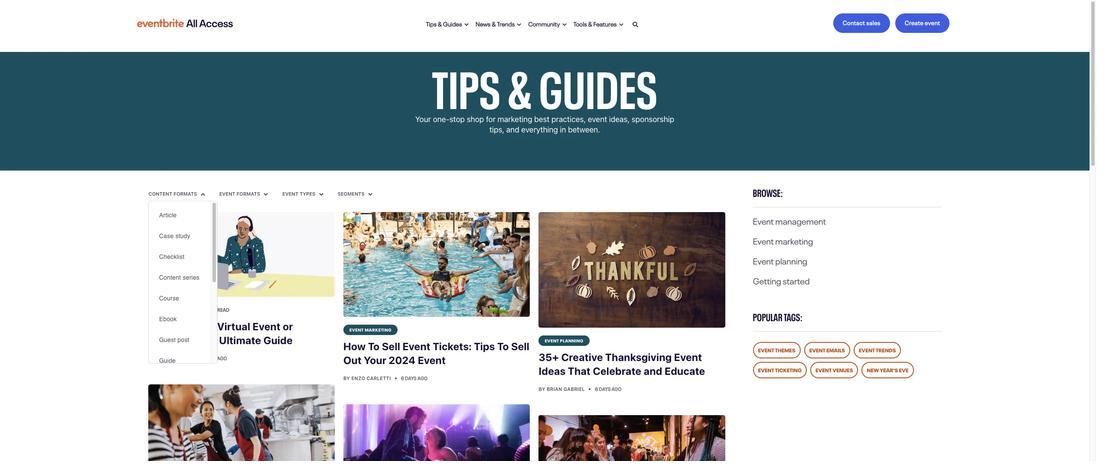 Task type: locate. For each thing, give the bounding box(es) containing it.
2 horizontal spatial marketing
[[775, 234, 813, 247]]

marketing up tips,
[[498, 115, 532, 124]]

tools
[[574, 19, 587, 28]]

how to plan a virtual event or webinar: your ultimate guide link
[[148, 315, 335, 353]]

event inside your one-stop shop for marketing best practices, event ideas, sponsorship tips, and everything in between.
[[588, 115, 607, 124]]

popular tags:
[[753, 309, 803, 324]]

sell
[[382, 341, 400, 353], [511, 341, 529, 353]]

6
[[401, 375, 404, 382], [595, 386, 598, 393]]

0 vertical spatial guides
[[443, 19, 462, 28]]

themes
[[775, 346, 795, 354]]

and
[[506, 125, 519, 134], [644, 366, 662, 378]]

0 vertical spatial content
[[148, 191, 172, 197]]

event marketing link down event management link
[[753, 234, 813, 247]]

&
[[438, 19, 442, 28], [492, 19, 496, 28], [588, 19, 592, 28], [508, 46, 532, 122]]

guides
[[443, 19, 462, 28], [539, 46, 658, 122]]

3
[[203, 306, 206, 313]]

content
[[148, 191, 172, 197], [159, 274, 181, 281]]

event for the event formats dropdown button
[[219, 191, 235, 197]]

0 vertical spatial 6 days ago
[[401, 375, 428, 382]]

by enzo carletti link
[[343, 376, 392, 382]]

6 days ago down 2024
[[401, 375, 428, 382]]

6 days ago down celebrate
[[595, 386, 622, 393]]

& right tools
[[588, 19, 592, 28]]

3 arrow image from the left
[[619, 23, 623, 26]]

one-
[[433, 115, 449, 124]]

your inside how to plan a virtual event or webinar: your ultimate guide
[[194, 335, 217, 347]]

sell left 35+
[[511, 341, 529, 353]]

1 vertical spatial event marketing
[[349, 327, 392, 333]]

0 horizontal spatial how
[[148, 321, 170, 333]]

ago down the how to sell event tickets: tips to sell out your 2024 event link
[[418, 375, 428, 382]]

1 vertical spatial planning
[[560, 338, 583, 344]]

ago right 4
[[217, 355, 227, 362]]

management
[[775, 214, 826, 227]]

0 vertical spatial tips
[[426, 19, 437, 28]]

event for 'event emails' link
[[809, 346, 825, 354]]

read
[[217, 306, 229, 313]]

event for topmost event planning link
[[753, 254, 774, 267]]

between.
[[568, 125, 600, 134]]

1 horizontal spatial formats
[[237, 191, 260, 197]]

ago
[[217, 355, 227, 362], [418, 375, 428, 382], [612, 386, 622, 393]]

sell up 2024
[[382, 341, 400, 353]]

0 horizontal spatial 6 days ago
[[401, 375, 428, 382]]

marketing down the "event management"
[[775, 234, 813, 247]]

1 horizontal spatial event planning
[[753, 254, 807, 267]]

event marketing link up out
[[343, 325, 398, 336]]

0 horizontal spatial event planning
[[545, 338, 583, 344]]

event marketing up out
[[349, 327, 392, 333]]

1 vertical spatial your
[[194, 335, 217, 347]]

0 horizontal spatial sell
[[382, 341, 400, 353]]

& for news & trends link
[[492, 19, 496, 28]]

event trends
[[859, 346, 896, 354]]

arrow image for tips & guides
[[464, 23, 469, 26]]

by for 35+ creative thanksgiving event ideas that celebrate and educate
[[539, 387, 545, 393]]

event for the topmost event marketing link
[[753, 234, 774, 247]]

event marketing down event management link
[[753, 234, 813, 247]]

2 vertical spatial days
[[599, 386, 611, 393]]

types
[[300, 191, 315, 197]]

0 horizontal spatial your
[[194, 335, 217, 347]]

arrow image inside event types popup button
[[319, 193, 323, 196]]

event planning for the bottom event planning link
[[545, 338, 583, 344]]

news & trends
[[476, 19, 515, 28]]

arrow image right the segments
[[368, 193, 372, 196]]

for
[[486, 115, 496, 124]]

event management link
[[753, 214, 826, 227]]

how up out
[[343, 341, 366, 353]]

arrow image inside 'community' link
[[562, 23, 567, 26]]

ebook link
[[148, 309, 210, 330]]

1 horizontal spatial arrow image
[[368, 193, 372, 196]]

1 vertical spatial event marketing link
[[343, 325, 398, 336]]

event planning for topmost event planning link
[[753, 254, 807, 267]]

& right news
[[492, 19, 496, 28]]

logo eventbrite image
[[135, 15, 234, 31]]

arrow image left search icon
[[619, 23, 623, 26]]

by
[[148, 356, 155, 361], [343, 376, 350, 382], [539, 387, 545, 393]]

days down celebrate
[[599, 386, 611, 393]]

1 vertical spatial event planning
[[545, 338, 583, 344]]

tags:
[[784, 309, 803, 324]]

0 vertical spatial event marketing
[[753, 234, 813, 247]]

0 vertical spatial your
[[415, 115, 431, 124]]

arrow image for event formats
[[264, 193, 268, 196]]

arrow image left news
[[464, 23, 469, 26]]

arrow image
[[201, 193, 205, 196], [319, 193, 323, 196]]

1 horizontal spatial days
[[405, 375, 417, 382]]

event up between.
[[588, 115, 607, 124]]

0 horizontal spatial by
[[148, 356, 155, 361]]

event ticketing
[[758, 366, 802, 374]]

6 down 2024
[[401, 375, 404, 382]]

2 to from the left
[[497, 341, 509, 353]]

1 vertical spatial content
[[159, 274, 181, 281]]

formats inside dropdown button
[[174, 191, 197, 197]]

your up 'carletti'
[[364, 355, 386, 367]]

course
[[159, 295, 179, 302]]

0 horizontal spatial and
[[506, 125, 519, 134]]

or
[[283, 321, 293, 333]]

to
[[368, 341, 380, 353], [497, 341, 509, 353]]

1 horizontal spatial event marketing link
[[753, 234, 813, 247]]

how inside how to plan a virtual event or webinar: your ultimate guide
[[148, 321, 170, 333]]

content up the "course"
[[159, 274, 181, 281]]

content series
[[159, 274, 199, 281]]

event planning up 35+
[[545, 338, 583, 344]]

0 vertical spatial event planning
[[753, 254, 807, 267]]

arrow image right types
[[319, 193, 323, 196]]

1 horizontal spatial arrow image
[[562, 23, 567, 26]]

1 horizontal spatial 6 days ago
[[595, 386, 622, 393]]

0 horizontal spatial event marketing link
[[343, 325, 398, 336]]

event planning up getting started link
[[753, 254, 807, 267]]

celebrate
[[593, 366, 641, 378]]

and right tips,
[[506, 125, 519, 134]]

event venues
[[816, 366, 853, 374]]

and inside '35+ creative thanksgiving event ideas that celebrate and educate'
[[644, 366, 662, 378]]

1 horizontal spatial by
[[343, 376, 350, 382]]

1 vertical spatial days
[[405, 375, 417, 382]]

1 vertical spatial event
[[588, 115, 607, 124]]

by for how to sell event tickets: tips to sell out your 2024 event
[[343, 376, 350, 382]]

by left enzo
[[343, 376, 350, 382]]

1 horizontal spatial sell
[[511, 341, 529, 353]]

1 horizontal spatial event planning link
[[753, 254, 807, 267]]

arrow image inside segments popup button
[[368, 193, 372, 196]]

2 vertical spatial tips
[[474, 341, 495, 353]]

0 horizontal spatial guides
[[443, 19, 462, 28]]

arrow image for event types
[[319, 193, 323, 196]]

trends
[[497, 19, 515, 28]]

0 horizontal spatial arrow image
[[201, 193, 205, 196]]

1 vertical spatial by
[[343, 376, 350, 382]]

0 vertical spatial 6
[[401, 375, 404, 382]]

2 vertical spatial marketing
[[365, 327, 392, 333]]

content inside 'segments' element
[[159, 274, 181, 281]]

event for event ticketing link on the bottom of the page
[[758, 366, 774, 374]]

planning up creative
[[560, 338, 583, 344]]

2 horizontal spatial your
[[415, 115, 431, 124]]

0 horizontal spatial event marketing
[[349, 327, 392, 333]]

community
[[528, 19, 560, 28]]

sponsorship
[[632, 115, 674, 124]]

creative
[[561, 352, 603, 364]]

marketing
[[498, 115, 532, 124], [775, 234, 813, 247], [365, 327, 392, 333]]

event planning link up getting started link
[[753, 254, 807, 267]]

that
[[568, 366, 591, 378]]

by left chris
[[148, 356, 155, 361]]

thanksgiving
[[605, 352, 672, 364]]

6 days ago for sell
[[401, 375, 428, 382]]

1 vertical spatial tips & guides
[[432, 46, 658, 122]]

0 horizontal spatial formats
[[174, 191, 197, 197]]

event
[[219, 191, 235, 197], [282, 191, 298, 197], [753, 214, 774, 227], [753, 234, 774, 247], [753, 254, 774, 267], [253, 321, 281, 333], [349, 327, 364, 333], [545, 338, 559, 344], [403, 341, 430, 353], [758, 346, 774, 354], [809, 346, 825, 354], [859, 346, 875, 354], [674, 352, 702, 364], [418, 355, 446, 367], [758, 366, 774, 374], [816, 366, 832, 374]]

0 horizontal spatial arrow image
[[464, 23, 469, 26]]

0 vertical spatial guide
[[263, 335, 293, 347]]

2 arrow image from the left
[[368, 193, 372, 196]]

2 horizontal spatial arrow image
[[619, 23, 623, 26]]

& left news
[[438, 19, 442, 28]]

1 vertical spatial guide
[[159, 358, 176, 365]]

6 right gabriel
[[595, 386, 598, 393]]

0 horizontal spatial guide
[[159, 358, 176, 365]]

1 vertical spatial marketing
[[775, 234, 813, 247]]

event right create
[[925, 18, 940, 26]]

arrow image left tools
[[562, 23, 567, 26]]

segments
[[338, 191, 366, 197]]

planning up the started
[[775, 254, 807, 267]]

0 vertical spatial planning
[[775, 254, 807, 267]]

1 horizontal spatial to
[[497, 341, 509, 353]]

1 vertical spatial 6
[[595, 386, 598, 393]]

how
[[148, 321, 170, 333], [343, 341, 366, 353]]

by brian gabriel link
[[539, 387, 586, 393]]

0 vertical spatial by
[[148, 356, 155, 361]]

1 horizontal spatial ago
[[418, 375, 428, 382]]

event formats
[[219, 191, 261, 197]]

0 horizontal spatial days
[[204, 355, 216, 362]]

case study link
[[148, 226, 210, 247]]

0 vertical spatial marketing
[[498, 115, 532, 124]]

new year's eve link
[[862, 362, 914, 379]]

content inside dropdown button
[[148, 191, 172, 197]]

event inside popup button
[[282, 191, 298, 197]]

ebook
[[159, 316, 177, 323]]

35+
[[539, 352, 559, 364]]

0 vertical spatial days
[[204, 355, 216, 362]]

2 horizontal spatial by
[[539, 387, 545, 393]]

& inside tools & features link
[[588, 19, 592, 28]]

& inside tips & guides link
[[438, 19, 442, 28]]

search icon image
[[632, 22, 638, 28]]

by brian gabriel
[[539, 387, 586, 393]]

0 horizontal spatial planning
[[560, 338, 583, 344]]

your inside your one-stop shop for marketing best practices, event ideas, sponsorship tips, and everything in between.
[[415, 115, 431, 124]]

2 arrow image from the left
[[562, 23, 567, 26]]

event planning link up 35+
[[539, 336, 590, 347]]

0 horizontal spatial to
[[368, 341, 380, 353]]

carletti
[[367, 376, 391, 382]]

ago down celebrate
[[612, 386, 622, 393]]

2 horizontal spatial ago
[[612, 386, 622, 393]]

1 vertical spatial how
[[343, 341, 366, 353]]

1 horizontal spatial guide
[[263, 335, 293, 347]]

lots of people at a pool party image
[[343, 212, 530, 317]]

1 horizontal spatial how
[[343, 341, 366, 353]]

0 vertical spatial ago
[[217, 355, 227, 362]]

guest
[[159, 337, 176, 344]]

1 vertical spatial and
[[644, 366, 662, 378]]

arrow image inside tips & guides link
[[464, 23, 469, 26]]

your down a
[[194, 335, 217, 347]]

days right 4
[[204, 355, 216, 362]]

1 horizontal spatial 6
[[595, 386, 598, 393]]

a
[[209, 321, 215, 333]]

6 days ago
[[401, 375, 428, 382], [595, 386, 622, 393]]

2 vertical spatial ago
[[612, 386, 622, 393]]

2 vertical spatial your
[[364, 355, 386, 367]]

formats for event
[[237, 191, 260, 197]]

by left brian
[[539, 387, 545, 393]]

how inside how to sell event tickets: tips to sell out your 2024 event
[[343, 341, 366, 353]]

0 vertical spatial event
[[925, 18, 940, 26]]

1 vertical spatial ago
[[418, 375, 428, 382]]

2 formats from the left
[[237, 191, 260, 197]]

your left "one-"
[[415, 115, 431, 124]]

event planning
[[753, 254, 807, 267], [545, 338, 583, 344]]

tips
[[426, 19, 437, 28], [432, 46, 501, 122], [474, 341, 495, 353]]

planning
[[775, 254, 807, 267], [560, 338, 583, 344]]

1 arrow image from the left
[[201, 193, 205, 196]]

arrow image right event formats
[[264, 193, 268, 196]]

arrow image inside the event formats dropdown button
[[264, 193, 268, 196]]

article
[[159, 212, 176, 219]]

0 vertical spatial and
[[506, 125, 519, 134]]

days for 35+ creative thanksgiving event ideas that celebrate and educate
[[599, 386, 611, 393]]

to
[[173, 321, 183, 333]]

browse:
[[753, 185, 783, 200]]

arrow image
[[264, 193, 268, 196], [368, 193, 372, 196]]

getting
[[753, 274, 781, 287]]

and down thanksgiving
[[644, 366, 662, 378]]

2 horizontal spatial days
[[599, 386, 611, 393]]

0 horizontal spatial event
[[588, 115, 607, 124]]

0 vertical spatial event marketing link
[[753, 234, 813, 247]]

1 formats from the left
[[174, 191, 197, 197]]

1 arrow image from the left
[[464, 23, 469, 26]]

1 vertical spatial 6 days ago
[[595, 386, 622, 393]]

webinar:
[[148, 335, 192, 347]]

0 horizontal spatial 6
[[401, 375, 404, 382]]

1 arrow image from the left
[[264, 193, 268, 196]]

6 days ago for thanksgiving
[[595, 386, 622, 393]]

formats inside dropdown button
[[237, 191, 260, 197]]

stop
[[449, 115, 465, 124]]

0 horizontal spatial event planning link
[[539, 336, 590, 347]]

1 horizontal spatial your
[[364, 355, 386, 367]]

marketing up 2024
[[365, 327, 392, 333]]

& inside news & trends link
[[492, 19, 496, 28]]

2 arrow image from the left
[[319, 193, 323, 196]]

by enzo carletti
[[343, 376, 392, 382]]

how to sell event tickets: tips to sell out your 2024 event link
[[343, 336, 530, 373]]

0 horizontal spatial arrow image
[[264, 193, 268, 196]]

1 horizontal spatial arrow image
[[319, 193, 323, 196]]

how to plan a virtual event or webinar: your ultimate guide
[[148, 321, 293, 347]]

arrow image inside content formats dropdown button
[[201, 193, 205, 196]]

2 vertical spatial by
[[539, 387, 545, 393]]

arrow image for segments
[[368, 193, 372, 196]]

1 horizontal spatial planning
[[775, 254, 807, 267]]

1 horizontal spatial event marketing
[[753, 234, 813, 247]]

1 horizontal spatial guides
[[539, 46, 658, 122]]

arrow image inside tools & features link
[[619, 23, 623, 26]]

content up the article
[[148, 191, 172, 197]]

event planning link
[[753, 254, 807, 267], [539, 336, 590, 347]]

content series link
[[148, 268, 210, 288]]

days down 2024
[[405, 375, 417, 382]]

plan
[[185, 321, 207, 333]]

event inside dropdown button
[[219, 191, 235, 197]]

marketing inside your one-stop shop for marketing best practices, event ideas, sponsorship tips, and everything in between.
[[498, 115, 532, 124]]

0 vertical spatial how
[[148, 321, 170, 333]]

1 horizontal spatial marketing
[[498, 115, 532, 124]]

how up guest
[[148, 321, 170, 333]]

arrow image
[[464, 23, 469, 26], [562, 23, 567, 26], [619, 23, 623, 26]]

1 horizontal spatial and
[[644, 366, 662, 378]]

arrow image right content formats
[[201, 193, 205, 196]]

2024
[[389, 355, 415, 367]]

4
[[201, 355, 203, 362]]



Task type: describe. For each thing, give the bounding box(es) containing it.
enzo
[[351, 376, 365, 382]]

1 horizontal spatial event
[[925, 18, 940, 26]]

trends
[[876, 346, 896, 354]]

35+ creative thanksgiving event ideas that celebrate and educate
[[539, 352, 705, 378]]

segments element
[[148, 201, 217, 372]]

event emails link
[[804, 343, 850, 359]]

create
[[905, 18, 924, 26]]

event for event management link
[[753, 214, 774, 227]]

formats for content
[[174, 191, 197, 197]]

1 vertical spatial guides
[[539, 46, 658, 122]]

community link
[[525, 14, 570, 33]]

0 vertical spatial tips & guides
[[426, 19, 462, 28]]

1 vertical spatial event planning link
[[539, 336, 590, 347]]

guide inside guide link
[[159, 358, 176, 365]]

2 sell from the left
[[511, 341, 529, 353]]

create event
[[905, 18, 940, 26]]

post
[[177, 337, 189, 344]]

segments button
[[337, 191, 373, 198]]

out
[[343, 355, 362, 367]]

and inside your one-stop shop for marketing best practices, event ideas, sponsorship tips, and everything in between.
[[506, 125, 519, 134]]

getting started
[[753, 274, 810, 287]]

news & trends link
[[472, 14, 525, 33]]

meabe
[[173, 356, 190, 361]]

tips inside how to sell event tickets: tips to sell out your 2024 event
[[474, 341, 495, 353]]

people laughing while serving food image
[[148, 385, 335, 462]]

arrow image
[[517, 23, 521, 26]]

contact
[[843, 18, 865, 26]]

guide inside how to plan a virtual event or webinar: your ultimate guide
[[263, 335, 293, 347]]

brian
[[547, 387, 562, 393]]

article link
[[148, 205, 210, 226]]

couple dancing in nightclub image
[[343, 405, 530, 462]]

study
[[175, 233, 190, 240]]

event inside how to plan a virtual event or webinar: your ultimate guide
[[253, 321, 281, 333]]

gabriel
[[564, 387, 585, 393]]

contact sales link
[[833, 13, 890, 33]]

your one-stop shop for marketing best practices, event ideas, sponsorship tips, and everything in between.
[[415, 115, 674, 134]]

& left best
[[508, 46, 532, 122]]

checklist link
[[148, 247, 210, 268]]

event marketing for the topmost event marketing link
[[753, 234, 813, 247]]

practices,
[[552, 115, 586, 124]]

6 for thanksgiving
[[595, 386, 598, 393]]

content for content formats
[[148, 191, 172, 197]]

ideas
[[539, 366, 566, 378]]

event for the event trends link
[[859, 346, 875, 354]]

by chris meabe link
[[148, 356, 192, 361]]

arrow image for content formats
[[201, 193, 205, 196]]

guide link
[[148, 351, 210, 372]]

arrow image for community
[[562, 23, 567, 26]]

event for "event themes" link
[[758, 346, 774, 354]]

content for content series
[[159, 274, 181, 281]]

1 sell from the left
[[382, 341, 400, 353]]

guest post
[[159, 337, 189, 344]]

content formats button
[[148, 191, 205, 198]]

by chris meabe
[[148, 356, 192, 361]]

tickets:
[[433, 341, 472, 353]]

ago for how to sell event tickets: tips to sell out your 2024 event
[[418, 375, 428, 382]]

event for the bottom event planning link
[[545, 338, 559, 344]]

event themes
[[758, 346, 795, 354]]

by for how to plan a virtual event or webinar: your ultimate guide
[[148, 356, 155, 361]]

your inside how to sell event tickets: tips to sell out your 2024 event
[[364, 355, 386, 367]]

course link
[[148, 288, 210, 309]]

3 min read
[[203, 306, 229, 313]]

event marketing for bottom event marketing link
[[349, 327, 392, 333]]

min
[[207, 306, 216, 313]]

event for bottom event marketing link
[[349, 327, 364, 333]]

case study
[[159, 233, 190, 240]]

event trends link
[[854, 343, 901, 359]]

6 for sell
[[401, 375, 404, 382]]

started
[[783, 274, 810, 287]]

tips,
[[489, 125, 504, 134]]

case
[[159, 233, 173, 240]]

planning for the bottom event planning link
[[560, 338, 583, 344]]

eve
[[899, 366, 909, 374]]

ticketing
[[775, 366, 802, 374]]

emails
[[826, 346, 845, 354]]

event for event types popup button
[[282, 191, 298, 197]]

tools & features link
[[570, 14, 627, 33]]

0 horizontal spatial ago
[[217, 355, 227, 362]]

days for how to sell event tickets: tips to sell out your 2024 event
[[405, 375, 417, 382]]

ago for 35+ creative thanksgiving event ideas that celebrate and educate
[[612, 386, 622, 393]]

getting started link
[[753, 274, 810, 287]]

how for how to sell event tickets: tips to sell out your 2024 event
[[343, 341, 366, 353]]

event types
[[282, 191, 317, 197]]

planning for topmost event planning link
[[775, 254, 807, 267]]

1 vertical spatial tips
[[432, 46, 501, 122]]

new year's eve
[[867, 366, 909, 374]]

features
[[593, 19, 617, 28]]

& for tips & guides link
[[438, 19, 442, 28]]

content formats
[[148, 191, 198, 197]]

0 horizontal spatial marketing
[[365, 327, 392, 333]]

shop
[[467, 115, 484, 124]]

sales
[[866, 18, 881, 26]]

news
[[476, 19, 491, 28]]

guest post link
[[148, 330, 210, 351]]

virtual
[[217, 321, 250, 333]]

checklist
[[159, 254, 184, 261]]

how to sell event tickets: tips to sell out your 2024 event
[[343, 341, 529, 367]]

create event link
[[895, 13, 950, 33]]

event management
[[753, 214, 826, 227]]

arrow image for tools & features
[[619, 23, 623, 26]]

event inside '35+ creative thanksgiving event ideas that celebrate and educate'
[[674, 352, 702, 364]]

1 to from the left
[[368, 341, 380, 353]]

& for tools & features link
[[588, 19, 592, 28]]

new
[[867, 366, 879, 374]]

venues
[[833, 366, 853, 374]]

everything
[[521, 125, 558, 134]]

event for the event venues link in the right bottom of the page
[[816, 366, 832, 374]]

event venues link
[[810, 362, 858, 379]]

series
[[183, 274, 199, 281]]

0 vertical spatial event planning link
[[753, 254, 807, 267]]

event formats button
[[219, 191, 268, 198]]

ideas,
[[609, 115, 630, 124]]

how for how to plan a virtual event or webinar: your ultimate guide
[[148, 321, 170, 333]]



Task type: vqa. For each thing, say whether or not it's contained in the screenshot.
6 days ago to the top
yes



